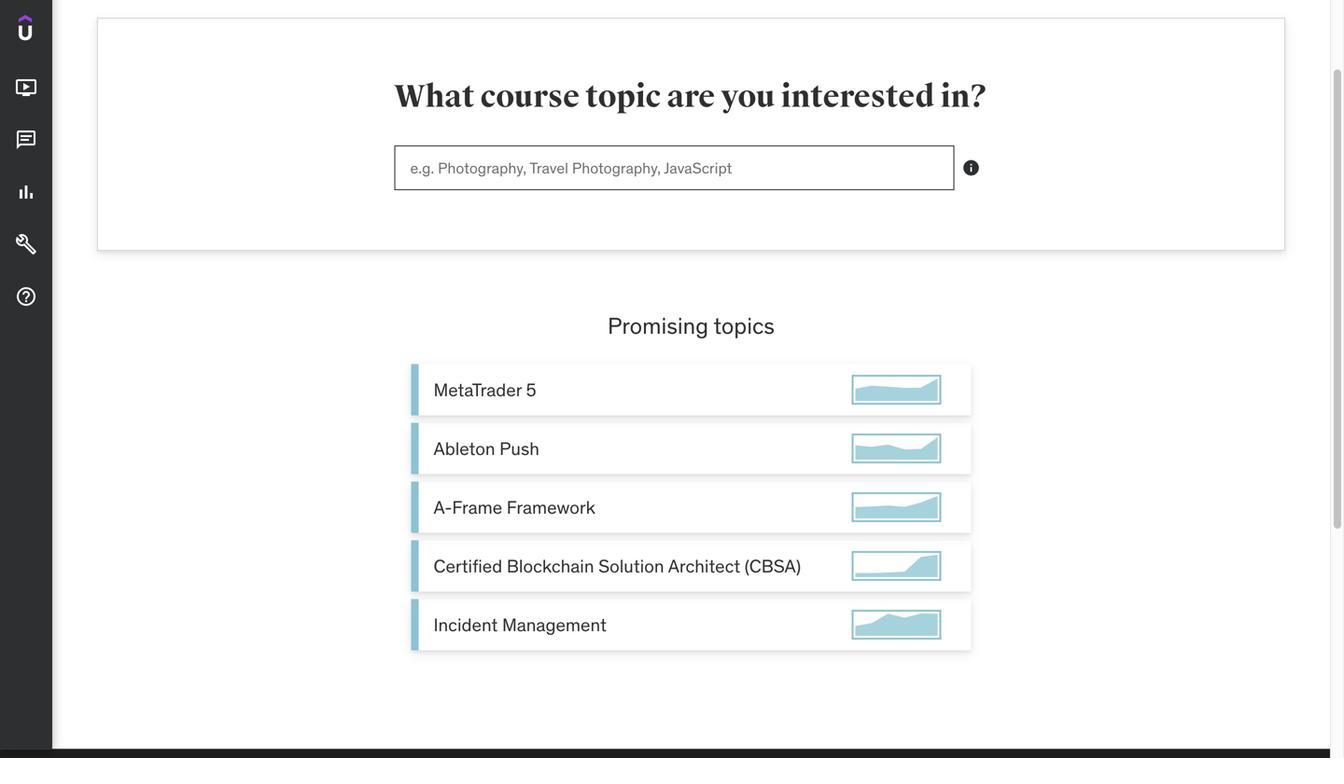 Task type: describe. For each thing, give the bounding box(es) containing it.
ableton push
[[434, 438, 539, 460]]

interactive chart image for certified blockchain solution architect (cbsa)
[[855, 555, 938, 578]]

udemy image
[[19, 15, 104, 47]]

certified blockchain solution architect (cbsa) link
[[411, 541, 971, 592]]

incident management
[[434, 614, 607, 636]]

medium image
[[15, 129, 37, 151]]

4 medium image from the top
[[15, 286, 37, 308]]

topics
[[714, 312, 775, 340]]

a-frame framework link
[[411, 482, 971, 534]]

blockchain
[[507, 555, 594, 578]]

course
[[480, 77, 580, 116]]

architect
[[668, 555, 740, 578]]

topic
[[585, 77, 661, 116]]

metatrader 5 link
[[411, 365, 971, 416]]

certified blockchain solution architect (cbsa)
[[434, 555, 801, 578]]

certified
[[434, 555, 502, 578]]

3 medium image from the top
[[15, 234, 37, 256]]

interactive chart image for metatrader 5
[[855, 379, 938, 401]]

you
[[721, 77, 775, 116]]

2 medium image from the top
[[15, 181, 37, 204]]

framework
[[507, 496, 595, 519]]



Task type: locate. For each thing, give the bounding box(es) containing it.
metatrader 5
[[434, 379, 536, 401]]

interactive chart image for ableton push
[[855, 438, 938, 460]]

e.g. Photography, Travel Photography, JavaScript text field
[[394, 146, 954, 190]]

get info image
[[962, 159, 980, 177]]

metatrader
[[434, 379, 522, 401]]

frame
[[452, 496, 502, 519]]

promising
[[608, 312, 709, 340]]

are
[[667, 77, 715, 116]]

3 interactive chart image from the top
[[855, 497, 938, 519]]

incident management link
[[411, 600, 971, 651]]

in?
[[940, 77, 988, 116]]

interactive chart image inside incident management link
[[855, 614, 938, 637]]

medium image
[[15, 77, 37, 99], [15, 181, 37, 204], [15, 234, 37, 256], [15, 286, 37, 308]]

interactive chart image inside ableton push link
[[855, 438, 938, 460]]

5 interactive chart image from the top
[[855, 614, 938, 637]]

interactive chart image inside a-frame framework link
[[855, 497, 938, 519]]

4 interactive chart image from the top
[[855, 555, 938, 578]]

ableton push link
[[411, 423, 971, 475]]

interactive chart image inside certified blockchain solution architect (cbsa) link
[[855, 555, 938, 578]]

(cbsa)
[[745, 555, 801, 578]]

interactive chart image for a-frame framework
[[855, 497, 938, 519]]

a-frame framework
[[434, 496, 595, 519]]

1 medium image from the top
[[15, 77, 37, 99]]

promising topics
[[608, 312, 775, 340]]

a-
[[434, 496, 452, 519]]

interactive chart image inside metatrader 5 link
[[855, 379, 938, 401]]

solution
[[598, 555, 664, 578]]

push
[[499, 438, 539, 460]]

what
[[394, 77, 475, 116]]

interactive chart image
[[855, 379, 938, 401], [855, 438, 938, 460], [855, 497, 938, 519], [855, 555, 938, 578], [855, 614, 938, 637]]

interactive chart image for incident management
[[855, 614, 938, 637]]

2 interactive chart image from the top
[[855, 438, 938, 460]]

1 interactive chart image from the top
[[855, 379, 938, 401]]

ableton
[[434, 438, 495, 460]]

5
[[526, 379, 536, 401]]

what course topic are you interested in?
[[394, 77, 988, 116]]

management
[[502, 614, 607, 636]]

interested
[[781, 77, 935, 116]]

incident
[[434, 614, 498, 636]]



Task type: vqa. For each thing, say whether or not it's contained in the screenshot.
INTERACTIVE CHART "image" within the Certified Blockchain Solution Architect (CBSA) link
yes



